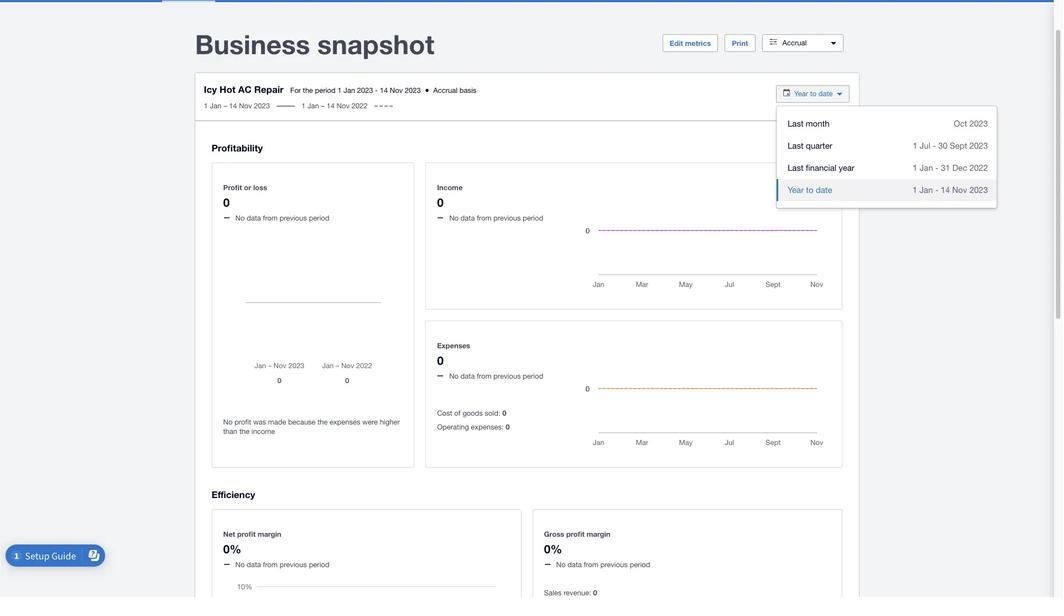 Task type: describe. For each thing, give the bounding box(es) containing it.
period for income 0
[[523, 214, 544, 222]]

date inside period list box
[[816, 185, 833, 195]]

1 for 1 jan - 14 nov 2023
[[913, 185, 918, 195]]

0% for net profit margin 0%
[[223, 543, 241, 557]]

basis
[[460, 86, 477, 95]]

print
[[732, 39, 749, 48]]

- down snapshot
[[375, 86, 378, 95]]

income
[[252, 428, 275, 436]]

group inside field
[[777, 106, 997, 208]]

2023 right oct
[[970, 119, 989, 128]]

hot
[[220, 84, 236, 95]]

oct 2023
[[954, 119, 989, 128]]

no for expenses 0
[[450, 372, 459, 381]]

from for gross profit margin 0%
[[584, 561, 599, 569]]

– for 14 nov 2023
[[224, 102, 227, 110]]

1 for 1 jan – 14 nov 2022
[[302, 102, 306, 110]]

1 vertical spatial accrual
[[434, 86, 458, 95]]

data for profit or loss 0
[[247, 214, 261, 222]]

last for last financial year
[[788, 163, 804, 173]]

no data from previous period for net profit margin 0%
[[236, 561, 330, 569]]

operating
[[437, 424, 469, 432]]

jan for 1 jan - 31 dec 2022
[[920, 163, 934, 173]]

jan for 1 jan - 14 nov 2023
[[920, 185, 933, 195]]

data for gross profit margin 0%
[[568, 561, 582, 569]]

period for expenses 0
[[523, 372, 544, 381]]

0 inside income 0
[[437, 196, 444, 210]]

0 right sold:
[[503, 409, 507, 418]]

date inside popup button
[[819, 90, 833, 98]]

no for income 0
[[450, 214, 459, 222]]

no profit was made because the expenses were higher than the income
[[223, 418, 400, 436]]

year to date inside popup button
[[795, 90, 833, 98]]

year
[[839, 163, 855, 173]]

repair
[[254, 84, 284, 95]]

30
[[939, 141, 948, 151]]

last for last quarter
[[788, 141, 804, 151]]

last quarter
[[788, 141, 833, 151]]

14 for 1 jan - 14 nov 2023
[[941, 185, 951, 195]]

period for profit or loss 0
[[309, 214, 330, 222]]

period for net profit margin 0%
[[309, 561, 330, 569]]

oct
[[954, 119, 968, 128]]

0 right expenses:
[[506, 423, 510, 432]]

14 for 1 jan – 14 nov 2023
[[229, 102, 237, 110]]

was
[[253, 418, 266, 427]]

1 for 1 jul - 30 sept 2023
[[913, 141, 918, 151]]

1 for 1 jan - 31 dec 2022
[[913, 163, 918, 173]]

higher
[[380, 418, 400, 427]]

previous for expenses 0
[[494, 372, 521, 381]]

print button
[[725, 34, 756, 52]]

2022 for 1 jan - 31 dec 2022
[[970, 163, 989, 173]]

- for last quarter
[[933, 141, 937, 151]]

icy
[[204, 84, 217, 95]]

cost of goods sold: 0 operating expenses: 0
[[437, 409, 510, 432]]

to inside popup button
[[811, 90, 817, 98]]

1 jan - 14 nov 2023
[[913, 185, 989, 195]]

from for income 0
[[477, 214, 492, 222]]

no data from previous period for gross profit margin 0%
[[557, 561, 651, 569]]

previous for profit or loss 0
[[280, 214, 307, 222]]

sept
[[950, 141, 968, 151]]

2023 for for the period 1 jan 2023 - 14 nov 2023  ●  accrual basis
[[357, 86, 373, 95]]

made
[[268, 418, 286, 427]]

profit for no profit was made because the expenses were higher than the income
[[235, 418, 251, 427]]

period for gross profit margin 0%
[[630, 561, 651, 569]]

data for expenses 0
[[461, 372, 475, 381]]

1 vertical spatial the
[[318, 418, 328, 427]]

profit for net profit margin 0%
[[237, 530, 256, 539]]

net profit margin 0%
[[223, 530, 281, 557]]

business
[[195, 28, 310, 60]]

profit for gross profit margin 0%
[[567, 530, 585, 539]]

previous for gross profit margin 0%
[[601, 561, 628, 569]]

or
[[244, 183, 251, 192]]

no for gross profit margin 0%
[[557, 561, 566, 569]]

last for last month
[[788, 119, 804, 128]]

no inside no profit was made because the expenses were higher than the income
[[223, 418, 233, 427]]

none field containing last month
[[777, 106, 998, 209]]



Task type: vqa. For each thing, say whether or not it's contained in the screenshot.
0 within income 0
yes



Task type: locate. For each thing, give the bounding box(es) containing it.
no data from previous period for profit or loss 0
[[236, 214, 330, 222]]

2023 down the repair
[[254, 102, 270, 110]]

previous
[[280, 214, 307, 222], [494, 214, 521, 222], [494, 372, 521, 381], [280, 561, 307, 569], [601, 561, 628, 569]]

14 for 1 jan – 14 nov 2022
[[327, 102, 335, 110]]

year down last financial year
[[788, 185, 804, 195]]

- down '1 jan - 31 dec 2022'
[[936, 185, 939, 195]]

- for last financial year
[[936, 163, 939, 173]]

efficiency
[[212, 489, 255, 501]]

2023 down '1 jan - 31 dec 2022'
[[970, 185, 989, 195]]

margin for gross profit margin 0%
[[587, 530, 611, 539]]

0 vertical spatial year to date
[[795, 90, 833, 98]]

margin inside gross profit margin 0%
[[587, 530, 611, 539]]

icy hot ac repair
[[204, 84, 284, 95]]

2023 for 1 jan – 14 nov 2023
[[254, 102, 270, 110]]

date down the financial
[[816, 185, 833, 195]]

profitability
[[212, 142, 263, 154]]

no data from previous period for expenses 0
[[450, 372, 544, 381]]

14 inside period list box
[[941, 185, 951, 195]]

year to date button
[[777, 85, 850, 103]]

1 horizontal spatial 2022
[[970, 163, 989, 173]]

2023 for 1 jul - 30 sept 2023
[[970, 141, 989, 151]]

margin right net
[[258, 530, 281, 539]]

accrual up year to date popup button
[[783, 39, 807, 47]]

accrual inside popup button
[[783, 39, 807, 47]]

1 jan - 31 dec 2022
[[913, 163, 989, 173]]

from for net profit margin 0%
[[263, 561, 278, 569]]

1 horizontal spatial margin
[[587, 530, 611, 539]]

cost
[[437, 410, 453, 418]]

profit inside no profit was made because the expenses were higher than the income
[[235, 418, 251, 427]]

margin inside "net profit margin 0%"
[[258, 530, 281, 539]]

no down expenses 0 at the bottom left of page
[[450, 372, 459, 381]]

profit right net
[[237, 530, 256, 539]]

of
[[455, 410, 461, 418]]

the
[[303, 86, 313, 95], [318, 418, 328, 427], [239, 428, 250, 436]]

2 – from the left
[[321, 102, 325, 110]]

2022 inside period list box
[[970, 163, 989, 173]]

margin for net profit margin 0%
[[258, 530, 281, 539]]

year to date up month
[[795, 90, 833, 98]]

last left month
[[788, 119, 804, 128]]

2022
[[352, 102, 368, 110], [970, 163, 989, 173]]

snapshot
[[318, 28, 435, 60]]

1 horizontal spatial the
[[303, 86, 313, 95]]

no up than
[[223, 418, 233, 427]]

no data from previous period down "net profit margin 0%"
[[236, 561, 330, 569]]

jan for 1 jan – 14 nov 2022
[[308, 102, 319, 110]]

month
[[806, 119, 830, 128]]

1 vertical spatial year to date
[[788, 185, 833, 195]]

1 horizontal spatial –
[[321, 102, 325, 110]]

data down income 0
[[461, 214, 475, 222]]

to down last financial year
[[807, 185, 814, 195]]

0 vertical spatial to
[[811, 90, 817, 98]]

year inside popup button
[[795, 90, 809, 98]]

0
[[223, 196, 230, 210], [437, 196, 444, 210], [437, 354, 444, 368], [503, 409, 507, 418], [506, 423, 510, 432]]

0 horizontal spatial 2022
[[352, 102, 368, 110]]

expenses
[[437, 341, 471, 350]]

0 horizontal spatial the
[[239, 428, 250, 436]]

2 margin from the left
[[587, 530, 611, 539]]

nov down dec
[[953, 185, 968, 195]]

group containing last month
[[777, 106, 997, 208]]

nov
[[390, 86, 403, 95], [239, 102, 252, 110], [337, 102, 350, 110], [953, 185, 968, 195]]

to up month
[[811, 90, 817, 98]]

income 0
[[437, 183, 463, 210]]

dec
[[953, 163, 968, 173]]

–
[[224, 102, 227, 110], [321, 102, 325, 110]]

1 last from the top
[[788, 119, 804, 128]]

profit or loss 0
[[223, 183, 267, 210]]

nov down ac
[[239, 102, 252, 110]]

for
[[290, 86, 301, 95]]

2 horizontal spatial the
[[318, 418, 328, 427]]

0% inside "net profit margin 0%"
[[223, 543, 241, 557]]

accrual button
[[762, 34, 844, 52]]

previous for net profit margin 0%
[[280, 561, 307, 569]]

margin right "gross"
[[587, 530, 611, 539]]

no data from previous period down income 0
[[450, 214, 544, 222]]

data
[[247, 214, 261, 222], [461, 214, 475, 222], [461, 372, 475, 381], [247, 561, 261, 569], [568, 561, 582, 569]]

no data from previous period for income 0
[[450, 214, 544, 222]]

group
[[777, 106, 997, 208]]

to inside period list box
[[807, 185, 814, 195]]

2022 for 1 jan – 14 nov 2022
[[352, 102, 368, 110]]

– for 14 nov 2022
[[321, 102, 325, 110]]

financial
[[806, 163, 837, 173]]

2022 down the for the period 1 jan 2023 - 14 nov 2023  ●  accrual basis
[[352, 102, 368, 110]]

1 for 1 jan – 14 nov 2023
[[204, 102, 208, 110]]

2023 up 1 jan – 14 nov 2022
[[357, 86, 373, 95]]

-
[[375, 86, 378, 95], [933, 141, 937, 151], [936, 163, 939, 173], [936, 185, 939, 195]]

0 horizontal spatial accrual
[[434, 86, 458, 95]]

edit
[[670, 39, 683, 48]]

- for year to date
[[936, 185, 939, 195]]

0 inside expenses 0
[[437, 354, 444, 368]]

nov for 1 jan – 14 nov 2022
[[337, 102, 350, 110]]

no data from previous period down gross profit margin 0%
[[557, 561, 651, 569]]

margin
[[258, 530, 281, 539], [587, 530, 611, 539]]

0% down "gross"
[[544, 543, 562, 557]]

navigation
[[101, 0, 883, 2]]

were
[[363, 418, 378, 427]]

1 vertical spatial last
[[788, 141, 804, 151]]

loss
[[253, 183, 267, 192]]

14 down snapshot
[[380, 86, 388, 95]]

14
[[380, 86, 388, 95], [229, 102, 237, 110], [327, 102, 335, 110], [941, 185, 951, 195]]

expenses
[[330, 418, 361, 427]]

no down gross profit margin 0%
[[557, 561, 566, 569]]

0% for gross profit margin 0%
[[544, 543, 562, 557]]

the right 'for'
[[303, 86, 313, 95]]

2 vertical spatial last
[[788, 163, 804, 173]]

1 jan – 14 nov 2023
[[204, 102, 270, 110]]

last left the financial
[[788, 163, 804, 173]]

data for net profit margin 0%
[[247, 561, 261, 569]]

14 down hot
[[229, 102, 237, 110]]

0% inside gross profit margin 0%
[[544, 543, 562, 557]]

no down profit or loss 0
[[236, 214, 245, 222]]

year to date
[[795, 90, 833, 98], [788, 185, 833, 195]]

1 margin from the left
[[258, 530, 281, 539]]

metrics
[[685, 39, 711, 48]]

0%
[[223, 543, 241, 557], [544, 543, 562, 557]]

0 horizontal spatial –
[[224, 102, 227, 110]]

accrual left basis
[[434, 86, 458, 95]]

0 vertical spatial 2022
[[352, 102, 368, 110]]

period list box
[[777, 106, 997, 208]]

0 horizontal spatial margin
[[258, 530, 281, 539]]

2 0% from the left
[[544, 543, 562, 557]]

1 vertical spatial date
[[816, 185, 833, 195]]

jul
[[920, 141, 931, 151]]

profit inside "net profit margin 0%"
[[237, 530, 256, 539]]

0 inside profit or loss 0
[[223, 196, 230, 210]]

0 vertical spatial accrual
[[783, 39, 807, 47]]

0 vertical spatial last
[[788, 119, 804, 128]]

year to date down last financial year
[[788, 185, 833, 195]]

- left 31 at the right of page
[[936, 163, 939, 173]]

2 last from the top
[[788, 141, 804, 151]]

2023
[[357, 86, 373, 95], [405, 86, 421, 95], [254, 102, 270, 110], [970, 119, 989, 128], [970, 141, 989, 151], [970, 185, 989, 195]]

14 down 31 at the right of page
[[941, 185, 951, 195]]

last financial year
[[788, 163, 855, 173]]

1 jan – 14 nov 2022
[[302, 102, 368, 110]]

0 vertical spatial date
[[819, 90, 833, 98]]

last left quarter
[[788, 141, 804, 151]]

from
[[263, 214, 278, 222], [477, 214, 492, 222], [477, 372, 492, 381], [263, 561, 278, 569], [584, 561, 599, 569]]

nov inside period list box
[[953, 185, 968, 195]]

profit
[[223, 183, 242, 192]]

1 0% from the left
[[223, 543, 241, 557]]

profit up than
[[235, 418, 251, 427]]

date
[[819, 90, 833, 98], [816, 185, 833, 195]]

2023 for 1 jan - 14 nov 2023
[[970, 185, 989, 195]]

31
[[941, 163, 951, 173]]

than
[[223, 428, 237, 436]]

1 horizontal spatial accrual
[[783, 39, 807, 47]]

0 down 'profit' on the left top
[[223, 196, 230, 210]]

data for income 0
[[461, 214, 475, 222]]

data down gross profit margin 0%
[[568, 561, 582, 569]]

accrual
[[783, 39, 807, 47], [434, 86, 458, 95]]

gross profit margin 0%
[[544, 530, 611, 557]]

expenses 0
[[437, 341, 471, 368]]

for the period 1 jan 2023 - 14 nov 2023  ●  accrual basis
[[290, 86, 477, 95]]

last month
[[788, 119, 830, 128]]

no for profit or loss 0
[[236, 214, 245, 222]]

year
[[795, 90, 809, 98], [788, 185, 804, 195]]

jan
[[344, 86, 355, 95], [210, 102, 222, 110], [308, 102, 319, 110], [920, 163, 934, 173], [920, 185, 933, 195]]

business snapshot
[[195, 28, 435, 60]]

no down income 0
[[450, 214, 459, 222]]

0 horizontal spatial 0%
[[223, 543, 241, 557]]

gross
[[544, 530, 565, 539]]

to
[[811, 90, 817, 98], [807, 185, 814, 195]]

nov for 1 jan - 14 nov 2023
[[953, 185, 968, 195]]

14 down the for the period 1 jan 2023 - 14 nov 2023  ●  accrual basis
[[327, 102, 335, 110]]

1 horizontal spatial 0%
[[544, 543, 562, 557]]

ac
[[238, 84, 252, 95]]

because
[[288, 418, 316, 427]]

no data from previous period up sold:
[[450, 372, 544, 381]]

3 last from the top
[[788, 163, 804, 173]]

last
[[788, 119, 804, 128], [788, 141, 804, 151], [788, 163, 804, 173]]

no data from previous period
[[236, 214, 330, 222], [450, 214, 544, 222], [450, 372, 544, 381], [236, 561, 330, 569], [557, 561, 651, 569]]

edit metrics
[[670, 39, 711, 48]]

profit
[[235, 418, 251, 427], [237, 530, 256, 539], [567, 530, 585, 539]]

year to date inside period list box
[[788, 185, 833, 195]]

profit inside gross profit margin 0%
[[567, 530, 585, 539]]

no down "net profit margin 0%"
[[236, 561, 245, 569]]

jan for 1 jan – 14 nov 2023
[[210, 102, 222, 110]]

no
[[236, 214, 245, 222], [450, 214, 459, 222], [450, 372, 459, 381], [223, 418, 233, 427], [236, 561, 245, 569], [557, 561, 566, 569]]

year inside period list box
[[788, 185, 804, 195]]

0% down net
[[223, 543, 241, 557]]

nov for 1 jan – 14 nov 2023
[[239, 102, 252, 110]]

from for profit or loss 0
[[263, 214, 278, 222]]

expenses:
[[471, 424, 504, 432]]

nov down snapshot
[[390, 86, 403, 95]]

0 vertical spatial the
[[303, 86, 313, 95]]

0 down expenses
[[437, 354, 444, 368]]

income
[[437, 183, 463, 192]]

None field
[[777, 106, 998, 209]]

no data from previous period down loss
[[236, 214, 330, 222]]

no for net profit margin 0%
[[236, 561, 245, 569]]

sold:
[[485, 410, 501, 418]]

1 vertical spatial to
[[807, 185, 814, 195]]

profit right "gross"
[[567, 530, 585, 539]]

2022 right dec
[[970, 163, 989, 173]]

1 jul - 30 sept 2023
[[913, 141, 989, 151]]

goods
[[463, 410, 483, 418]]

date up month
[[819, 90, 833, 98]]

data down "net profit margin 0%"
[[247, 561, 261, 569]]

the right because
[[318, 418, 328, 427]]

the right than
[[239, 428, 250, 436]]

1
[[338, 86, 342, 95], [204, 102, 208, 110], [302, 102, 306, 110], [913, 141, 918, 151], [913, 163, 918, 173], [913, 185, 918, 195]]

from for expenses 0
[[477, 372, 492, 381]]

2023 left basis
[[405, 86, 421, 95]]

quarter
[[806, 141, 833, 151]]

0 down income at the top of the page
[[437, 196, 444, 210]]

2023 right sept
[[970, 141, 989, 151]]

1 – from the left
[[224, 102, 227, 110]]

0 vertical spatial year
[[795, 90, 809, 98]]

data down expenses 0 at the bottom left of page
[[461, 372, 475, 381]]

1 vertical spatial 2022
[[970, 163, 989, 173]]

year up 'last month'
[[795, 90, 809, 98]]

net
[[223, 530, 235, 539]]

data down profit or loss 0
[[247, 214, 261, 222]]

edit metrics button
[[663, 34, 719, 52]]

1 vertical spatial year
[[788, 185, 804, 195]]

nov down the for the period 1 jan 2023 - 14 nov 2023  ●  accrual basis
[[337, 102, 350, 110]]

2 vertical spatial the
[[239, 428, 250, 436]]

- left the 30
[[933, 141, 937, 151]]

previous for income 0
[[494, 214, 521, 222]]

period
[[315, 86, 336, 95], [309, 214, 330, 222], [523, 214, 544, 222], [523, 372, 544, 381], [309, 561, 330, 569], [630, 561, 651, 569]]



